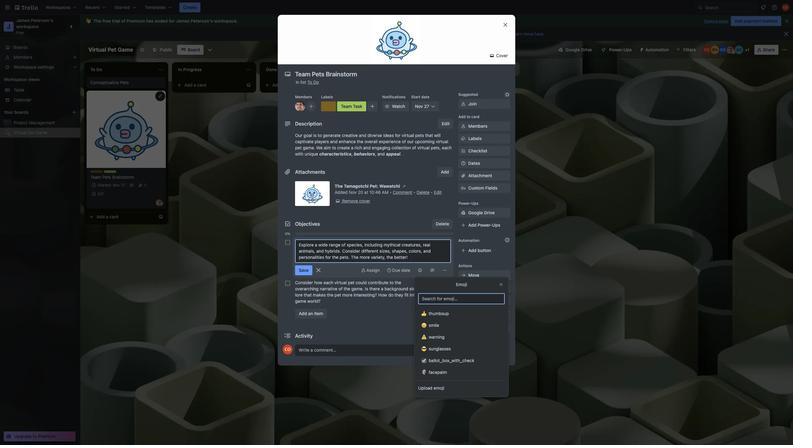 Task type: vqa. For each thing, say whether or not it's contained in the screenshot.
Upload emoji
yes



Task type: describe. For each thing, give the bounding box(es) containing it.
board link
[[177, 45, 204, 55]]

0 vertical spatial board
[[386, 31, 399, 37]]

change
[[425, 31, 441, 37]]

unique
[[305, 151, 318, 157]]

1 vertical spatial color: bold lime, title: "team task" element
[[104, 170, 123, 175]]

add another list button
[[436, 62, 520, 76]]

dates
[[468, 161, 480, 166]]

. inside 'banner'
[[237, 18, 238, 24]]

0 vertical spatial james peterson (jamespeterson93) image
[[727, 45, 735, 54]]

and up overall
[[359, 133, 366, 138]]

our
[[295, 133, 303, 138]]

virtual pet game inside board name text box
[[88, 46, 133, 53]]

or
[[421, 286, 425, 291]]

how
[[314, 280, 322, 285]]

0 horizontal spatial google drive
[[468, 210, 495, 215]]

labels link
[[458, 134, 510, 144]]

Search field
[[703, 3, 757, 12]]

each inside consider how each virtual pet could contribute to the overarching narrative of the game. is there a background story or lore that makes the pet more interesting? how do they fit into the game world?
[[324, 280, 333, 285]]

objectives
[[295, 221, 320, 227]]

collection
[[392, 145, 411, 150]]

2 horizontal spatial team
[[341, 104, 352, 109]]

add another list
[[447, 66, 479, 71]]

generate
[[323, 133, 341, 138]]

1 horizontal spatial team
[[104, 170, 114, 175]]

move
[[468, 273, 479, 278]]

emoji
[[434, 385, 444, 391]]

pet inside our goal is to generate creative and diverse ideas for virtual pets that will captivate players and enhance the overall experience of our upcoming virtual pet game. we aim to create a rich and engaging collection of virtual pets, each with unique
[[295, 145, 302, 150]]

1 vertical spatial power-ups
[[458, 201, 479, 206]]

pets for conceptualize
[[120, 80, 129, 85]]

upload
[[418, 385, 433, 391]]

ideas
[[383, 133, 394, 138]]

nov for added nov 20 at 10:46 am
[[349, 190, 357, 195]]

0 vertical spatial color: bold lime, title: "team task" element
[[337, 101, 366, 111]]

1 vertical spatial list
[[300, 80, 306, 85]]

to
[[307, 80, 312, 85]]

warning link
[[418, 332, 505, 343]]

move link
[[458, 270, 510, 280]]

date for start date
[[421, 95, 430, 99]]

team pets brainstorm link
[[90, 174, 162, 180]]

goal
[[304, 133, 312, 138]]

checklist
[[468, 148, 487, 153]]

1 vertical spatial christina overa (christinaovera) image
[[702, 45, 711, 54]]

the inside 'banner'
[[93, 18, 101, 24]]

pet inside securing domain for virtual pet game website
[[410, 127, 417, 133]]

0 horizontal spatial at
[[364, 190, 368, 195]]

james peterson (jamespeterson93) image
[[156, 199, 163, 206]]

aim
[[324, 145, 331, 150]]

conceptualize
[[90, 80, 119, 85]]

1 vertical spatial delete
[[436, 221, 449, 226]]

contribute
[[368, 280, 388, 285]]

1 vertical spatial drive
[[484, 210, 495, 215]]

to right the set on the left top of page
[[365, 31, 369, 37]]

2 vertical spatial members
[[468, 123, 488, 129]]

is for to
[[313, 133, 317, 138]]

2 vertical spatial ups
[[492, 222, 500, 228]]

james peterson's workspace link
[[16, 18, 54, 29]]

star or unstar board image
[[140, 47, 145, 52]]

any
[[489, 31, 496, 37]]

make template
[[468, 297, 499, 303]]

game. inside our goal is to generate creative and diverse ideas for virtual pets that will captivate players and enhance the overall experience of our upcoming virtual pet game. we aim to create a rich and engaging collection of virtual pets, each with unique
[[303, 145, 315, 150]]

edit button
[[438, 119, 454, 129]]

0 horizontal spatial board
[[188, 47, 200, 52]]

ups inside button
[[624, 47, 632, 52]]

virtual inside virtual pet game link
[[14, 130, 27, 135]]

automation inside button
[[646, 47, 669, 52]]

1 down team pets brainstorm link
[[144, 183, 146, 187]]

sm image for make template link
[[460, 297, 467, 303]]

cover
[[495, 53, 508, 58]]

explore
[[705, 19, 718, 24]]

its
[[442, 31, 447, 37]]

workspace
[[4, 77, 27, 82]]

a inside consider how each virtual pet could contribute to the overarching narrative of the game. is there a background story or lore that makes the pet more interesting? how do they fit into the game world?
[[381, 286, 383, 291]]

share button
[[754, 45, 779, 55]]

more inside consider how each virtual pet could contribute to the overarching narrative of the game. is there a background story or lore that makes the pet more interesting? how do they fit into the game world?
[[342, 292, 353, 298]]

1 vertical spatial delete link
[[432, 219, 453, 229]]

actions
[[458, 264, 472, 268]]

show details link
[[419, 331, 453, 341]]

the right narrative at the left bottom
[[344, 286, 350, 291]]

james inside 'banner'
[[176, 18, 189, 24]]

objectives group
[[283, 237, 454, 306]]

characteristics
[[319, 151, 352, 157]]

1 horizontal spatial at
[[483, 31, 488, 37]]

ballot_box_with_check
[[429, 358, 474, 363]]

color: yellow, title: none image
[[90, 170, 103, 173]]

👋 the free trial of premium has ended for james peterson's workspace .
[[85, 18, 238, 24]]

1 vertical spatial the
[[335, 183, 343, 189]]

template
[[480, 297, 499, 303]]

remove cover
[[342, 198, 370, 204]]

gary orlando (garyorlando) image
[[719, 45, 727, 54]]

of inside 'banner'
[[121, 18, 125, 24]]

0 horizontal spatial delete link
[[417, 190, 430, 195]]

nov for started: nov 27
[[113, 183, 120, 187]]

primary element
[[0, 0, 793, 15]]

item
[[314, 311, 323, 316]]

dates button
[[458, 158, 510, 168]]

consider how each virtual pet could contribute to the overarching narrative of the game. is there a background story or lore that makes the pet more interesting? how do they fit into the game world?
[[295, 280, 425, 304]]

team inside team pets brainstorm link
[[90, 174, 101, 180]]

1 vertical spatial edit
[[434, 190, 442, 195]]

custom
[[468, 185, 484, 191]]

to up the characteristics
[[332, 145, 336, 150]]

1 horizontal spatial christina overa (christinaovera) image
[[782, 4, 790, 11]]

for inside securing domain for virtual pet game website
[[389, 127, 395, 133]]

virtual pet game link
[[14, 130, 77, 136]]

create
[[337, 145, 350, 150]]

power-ups inside power-ups button
[[609, 47, 632, 52]]

of down our
[[412, 145, 416, 150]]

edit link
[[434, 190, 442, 195]]

make template link
[[458, 295, 510, 305]]

method
[[762, 18, 778, 24]]

set
[[357, 31, 364, 37]]

team pets brainstorm
[[90, 174, 134, 180]]

world?
[[307, 299, 321, 304]]

custom fields
[[468, 185, 498, 191]]

0 horizontal spatial labels
[[321, 95, 333, 99]]

0 vertical spatial members
[[14, 54, 32, 60]]

create button
[[179, 2, 201, 12]]

open information menu image
[[772, 4, 778, 11]]

virtual up our
[[402, 133, 414, 138]]

am
[[382, 190, 389, 195]]

1 , from the left
[[352, 151, 353, 157]]

james peterson's workspace free
[[16, 18, 54, 35]]

an
[[308, 311, 313, 316]]

sm image for watch button
[[384, 103, 390, 110]]

pet inside virtual pet game link
[[28, 130, 34, 135]]

google inside button
[[566, 47, 580, 52]]

1 vertical spatial virtual pet game
[[14, 130, 47, 135]]

workspace inside james peterson's workspace free
[[16, 24, 39, 29]]

peterson's inside james peterson's workspace free
[[31, 18, 53, 23]]

add power-ups
[[468, 222, 500, 228]]

game inside board name text box
[[118, 46, 133, 53]]

add board image
[[72, 110, 77, 115]]

sm image inside labels link
[[460, 136, 467, 142]]

overarching
[[295, 286, 319, 291]]

your boards with 2 items element
[[4, 109, 62, 116]]

start
[[411, 95, 420, 99]]

10:46
[[369, 190, 381, 195]]

2 horizontal spatial pet
[[348, 280, 355, 285]]

create from template… image
[[246, 83, 251, 88]]

1 horizontal spatial pet
[[335, 292, 341, 298]]

each inside our goal is to generate creative and diverse ideas for virtual pets that will captivate players and enhance the overall experience of our upcoming virtual pet game. we aim to create a rich and engaging collection of virtual pets, each with unique
[[442, 145, 452, 150]]

and down the generate
[[330, 139, 338, 144]]

game. inside consider how each virtual pet could contribute to the overarching narrative of the game. is there a background story or lore that makes the pet more interesting? how do they fit into the game world?
[[351, 286, 364, 291]]

j
[[7, 23, 10, 30]]

public.
[[370, 31, 385, 37]]

task for the color: bold lime, title: "team task" element to the bottom
[[115, 170, 123, 175]]

customize views image
[[207, 47, 213, 53]]

ben nelson (bennelson96) image
[[711, 45, 719, 54]]

add payment method button
[[731, 16, 781, 26]]

j link
[[4, 22, 14, 32]]

0 horizontal spatial 27
[[121, 183, 125, 187]]

show
[[423, 333, 434, 338]]

0 horizontal spatial game
[[35, 130, 47, 135]]

2
[[101, 191, 103, 196]]

securing domain for virtual pet game website link
[[354, 127, 426, 140]]

0 horizontal spatial ups
[[471, 201, 479, 206]]

details
[[436, 333, 449, 338]]

visibility
[[448, 31, 466, 37]]

1 horizontal spatial .
[[400, 151, 402, 157]]

comment link
[[393, 190, 412, 195]]

in list to do
[[296, 80, 319, 85]]

activity
[[295, 333, 313, 339]]

sm image for cover link
[[489, 53, 495, 59]]

create from template… image
[[158, 214, 163, 219]]

1 down website
[[370, 142, 372, 147]]

upload emoji link
[[415, 383, 509, 393]]

this
[[329, 31, 338, 37]]

the down or
[[418, 292, 425, 298]]

team task for the color: bold lime, title: "team task" element to the bottom
[[104, 170, 123, 175]]

0 notifications image
[[760, 4, 767, 11]]

team task for topmost the color: bold lime, title: "team task" element
[[341, 104, 362, 109]]

a inside our goal is to generate creative and diverse ideas for virtual pets that will captivate players and enhance the overall experience of our upcoming virtual pet game. we aim to create a rich and engaging collection of virtual pets, each with unique
[[351, 145, 353, 150]]

pets
[[415, 133, 424, 138]]

securing domain for virtual pet game website
[[354, 127, 417, 139]]

add payment method
[[735, 18, 778, 24]]

virtual down 'will'
[[436, 139, 448, 144]]

enhance
[[339, 139, 356, 144]]

boards link
[[0, 42, 80, 52]]

your
[[4, 110, 13, 115]]

sm image for move link
[[460, 272, 467, 278]]



Task type: locate. For each thing, give the bounding box(es) containing it.
0 vertical spatial is
[[353, 31, 356, 37]]

1 horizontal spatial drive
[[581, 47, 592, 52]]

virtual up our
[[396, 127, 409, 133]]

narrative
[[320, 286, 337, 291]]

is right goal
[[313, 133, 317, 138]]

will
[[434, 133, 441, 138]]

board
[[339, 31, 351, 37]]

game left star or unstar board image
[[118, 46, 133, 53]]

wawatchi
[[379, 183, 400, 189]]

ups up add button button
[[492, 222, 500, 228]]

0 vertical spatial workspace
[[214, 18, 237, 24]]

sm image for due date link
[[386, 267, 392, 273]]

to up players
[[318, 133, 322, 138]]

0 horizontal spatial ,
[[352, 151, 353, 157]]

0 vertical spatial team task
[[341, 104, 362, 109]]

search image
[[698, 5, 703, 10]]

lore
[[295, 292, 303, 298]]

sm image inside the copy 'link'
[[460, 285, 467, 291]]

show details
[[423, 333, 449, 338]]

makes
[[313, 292, 326, 298]]

2 horizontal spatial ups
[[624, 47, 632, 52]]

sunglasses
[[429, 346, 451, 351]]

is inside our goal is to generate creative and diverse ideas for virtual pets that will captivate players and enhance the overall experience of our upcoming virtual pet game. we aim to create a rich and engaging collection of virtual pets, each with unique
[[313, 133, 317, 138]]

banner
[[80, 15, 793, 27]]

that down overarching
[[304, 292, 312, 298]]

each right pets,
[[442, 145, 452, 150]]

sm image inside watch button
[[384, 103, 390, 110]]

more left interesting?
[[342, 292, 353, 298]]

due date link
[[384, 265, 413, 275]]

2 vertical spatial nov
[[349, 190, 357, 195]]

0 vertical spatial nov
[[415, 104, 423, 109]]

1 vertical spatial labels
[[468, 136, 482, 141]]

date up 'nov 27' button
[[421, 95, 430, 99]]

project
[[14, 120, 28, 125]]

of right narrative at the left bottom
[[339, 286, 343, 291]]

that inside consider how each virtual pet could contribute to the overarching narrative of the game. is there a background story or lore that makes the pet more interesting? how do they fit into the game world?
[[304, 292, 312, 298]]

1 horizontal spatial game
[[118, 46, 133, 53]]

premium left has
[[127, 18, 145, 24]]

members up the add members to card image
[[295, 95, 312, 99]]

list inside button
[[473, 66, 479, 71]]

1 horizontal spatial power-ups
[[609, 47, 632, 52]]

free
[[102, 18, 111, 24]]

1 horizontal spatial date
[[421, 95, 430, 99]]

edit card image
[[158, 93, 163, 98]]

1 horizontal spatial power-
[[478, 222, 492, 228]]

1 vertical spatial team task
[[104, 170, 123, 175]]

the
[[357, 139, 363, 144], [395, 280, 401, 285], [344, 286, 350, 291], [327, 292, 333, 298], [418, 292, 425, 298]]

to up background
[[390, 280, 394, 285]]

a
[[194, 82, 196, 88], [282, 82, 284, 88], [351, 145, 353, 150], [369, 156, 372, 161], [106, 214, 108, 219], [381, 286, 383, 291]]

virtual inside board name text box
[[88, 46, 106, 53]]

members link down boards
[[0, 52, 80, 62]]

1 horizontal spatial delete
[[436, 221, 449, 226]]

plans
[[719, 19, 729, 24]]

None checkbox
[[354, 93, 376, 100]]

pet
[[295, 145, 302, 150], [348, 280, 355, 285], [335, 292, 341, 298]]

virtual inside securing domain for virtual pet game website
[[396, 127, 409, 133]]

nov down start date
[[415, 104, 423, 109]]

, left behaviors
[[352, 151, 353, 157]]

workspace views
[[4, 77, 40, 82]]

automation up add button
[[458, 238, 480, 243]]

nov down team pets brainstorm
[[113, 183, 120, 187]]

2 horizontal spatial virtual
[[396, 127, 409, 133]]

the inside our goal is to generate creative and diverse ideas for virtual pets that will captivate players and enhance the overall experience of our upcoming virtual pet game. we aim to create a rich and engaging collection of virtual pets, each with unique
[[357, 139, 363, 144]]

2 horizontal spatial for
[[395, 133, 401, 138]]

0
[[98, 191, 100, 196]]

0 horizontal spatial color: bold lime, title: "team task" element
[[104, 170, 123, 175]]

sm image
[[637, 45, 646, 54], [504, 92, 510, 98], [460, 123, 467, 129], [460, 136, 467, 142], [401, 183, 407, 189], [335, 198, 341, 204], [460, 210, 467, 216], [360, 267, 367, 273], [417, 267, 423, 273], [442, 267, 448, 273], [460, 285, 467, 291]]

1 horizontal spatial board
[[386, 31, 399, 37]]

1 vertical spatial automation
[[458, 238, 480, 243]]

0 vertical spatial power-
[[609, 47, 624, 52]]

1 horizontal spatial virtual
[[88, 46, 106, 53]]

premium inside 'link'
[[38, 434, 56, 439]]

jeremy miller (jeremymiller198) image
[[735, 45, 743, 54]]

list right another
[[473, 66, 479, 71]]

date for due date
[[401, 268, 410, 273]]

to inside consider how each virtual pet could contribute to the overarching narrative of the game. is there a background story or lore that makes the pet more interesting? how do they fit into the game world?
[[390, 280, 394, 285]]

members down boards
[[14, 54, 32, 60]]

sm image inside due date link
[[386, 267, 392, 273]]

1 right jeremy miller (jeremymiller198) "image"
[[748, 48, 749, 52]]

members down add to card
[[468, 123, 488, 129]]

of inside consider how each virtual pet could contribute to the overarching narrative of the game. is there a background story or lore that makes the pet more interesting? how do they fit into the game world?
[[339, 286, 343, 291]]

labels up color: yellow, title: none image at the top of page
[[321, 95, 333, 99]]

color: bold lime, title: "team task" element
[[337, 101, 366, 111], [104, 170, 123, 175]]

peterson's inside 'banner'
[[191, 18, 213, 24]]

add an item
[[299, 311, 323, 316]]

nov inside button
[[415, 104, 423, 109]]

1 vertical spatial that
[[304, 292, 312, 298]]

, down engaging
[[375, 151, 376, 157]]

27 down start date
[[424, 104, 429, 109]]

for right ended
[[169, 18, 175, 24]]

team down color: yellow, title: none icon
[[90, 174, 101, 180]]

2 vertical spatial pet
[[335, 292, 341, 298]]

add button
[[437, 167, 453, 177]]

christina overa (christinaovera) image left gary orlando (garyorlando) icon on the right of the page
[[702, 45, 711, 54]]

captivate
[[295, 139, 313, 144]]

team right color: yellow, title: none icon
[[104, 170, 114, 175]]

1 horizontal spatial ups
[[492, 222, 500, 228]]

google drive inside button
[[566, 47, 592, 52]]

1 vertical spatial 27
[[121, 183, 125, 187]]

task for topmost the color: bold lime, title: "team task" element
[[353, 104, 362, 109]]

sm image for checklist link
[[460, 148, 467, 154]]

0 vertical spatial game.
[[303, 145, 315, 150]]

1 horizontal spatial automation
[[646, 47, 669, 52]]

1 vertical spatial workspace
[[16, 24, 39, 29]]

power-ups
[[609, 47, 632, 52], [458, 201, 479, 206]]

2 horizontal spatial game
[[354, 134, 366, 139]]

the down narrative at the left bottom
[[327, 292, 333, 298]]

0 vertical spatial members link
[[0, 52, 80, 62]]

power-ups button
[[597, 45, 636, 55]]

0 horizontal spatial workspace
[[16, 24, 39, 29]]

conceptualize pets link
[[90, 80, 162, 86]]

sm image inside checklist link
[[460, 148, 467, 154]]

table link
[[14, 87, 77, 93]]

pet left could
[[348, 280, 355, 285]]

1 horizontal spatial ,
[[375, 151, 376, 157]]

virtual up narrative at the left bottom
[[334, 280, 347, 285]]

pets inside team pets brainstorm link
[[102, 174, 111, 180]]

1 vertical spatial james peterson (jamespeterson93) image
[[295, 101, 305, 111]]

27 inside button
[[424, 104, 429, 109]]

1 horizontal spatial is
[[353, 31, 356, 37]]

sm image
[[489, 53, 495, 59], [460, 101, 467, 107], [384, 103, 390, 110], [460, 148, 467, 154], [386, 267, 392, 273], [429, 267, 436, 273], [460, 272, 467, 278], [460, 297, 467, 303]]

for inside our goal is to generate creative and diverse ideas for virtual pets that will captivate players and enhance the overall experience of our upcoming virtual pet game. we aim to create a rich and engaging collection of virtual pets, each with unique
[[395, 133, 401, 138]]

date right due
[[401, 268, 410, 273]]

pet
[[108, 46, 116, 53], [410, 127, 417, 133], [28, 130, 34, 135]]

of right trial at the left
[[121, 18, 125, 24]]

can
[[416, 31, 424, 37]]

public
[[160, 47, 172, 52]]

automation
[[646, 47, 669, 52], [458, 238, 480, 243]]

members
[[14, 54, 32, 60], [295, 95, 312, 99], [468, 123, 488, 129]]

0 horizontal spatial task
[[115, 170, 123, 175]]

2 horizontal spatial pet
[[410, 127, 417, 133]]

interesting?
[[354, 292, 377, 298]]

color: bold lime, title: "team task" element up started: nov 27
[[104, 170, 123, 175]]

copy link
[[458, 283, 510, 293]]

board right public.
[[386, 31, 399, 37]]

color: yellow, title: none image
[[321, 101, 336, 111]]

game down securing
[[354, 134, 366, 139]]

peterson's up boards link
[[31, 18, 53, 23]]

at right 20
[[364, 190, 368, 195]]

to do link
[[307, 80, 319, 85]]

1 horizontal spatial that
[[425, 133, 433, 138]]

pets for team
[[102, 174, 111, 180]]

boards
[[14, 110, 29, 115]]

date inside objectives 'group'
[[401, 268, 410, 273]]

pets right conceptualize
[[120, 80, 129, 85]]

domain
[[373, 127, 388, 133]]

watch
[[392, 104, 405, 109]]

1 vertical spatial each
[[324, 280, 333, 285]]

custom fields button
[[458, 185, 510, 191]]

at left any
[[483, 31, 488, 37]]

attachment
[[468, 173, 492, 178]]

of left our
[[402, 139, 406, 144]]

team right color: yellow, title: none image at the top of page
[[341, 104, 352, 109]]

and down engaging
[[377, 151, 385, 157]]

the right 👋
[[93, 18, 101, 24]]

james down create button at top
[[176, 18, 189, 24]]

checklist link
[[458, 146, 510, 156]]

task up securing
[[353, 104, 362, 109]]

+ 1
[[745, 48, 749, 52]]

task up started: nov 27
[[115, 170, 123, 175]]

and up behaviors
[[363, 145, 371, 150]]

0 horizontal spatial members link
[[0, 52, 80, 62]]

ups down custom
[[471, 201, 479, 206]]

james up free
[[16, 18, 30, 23]]

drive up add power-ups at the right of the page
[[484, 210, 495, 215]]

add an item button
[[295, 309, 327, 319]]

is for set
[[353, 31, 356, 37]]

list right in
[[300, 80, 306, 85]]

1 vertical spatial task
[[115, 170, 123, 175]]

1 horizontal spatial more
[[523, 31, 534, 37]]

power-
[[609, 47, 624, 52], [458, 201, 471, 206], [478, 222, 492, 228]]

facepalm
[[429, 370, 447, 375]]

is
[[353, 31, 356, 37], [313, 133, 317, 138]]

sm image inside move link
[[460, 272, 467, 278]]

pets
[[120, 80, 129, 85], [102, 174, 111, 180]]

pets up started:
[[102, 174, 111, 180]]

None text field
[[292, 69, 496, 80], [295, 239, 451, 263], [292, 69, 496, 80], [295, 239, 451, 263]]

0 horizontal spatial pet
[[295, 145, 302, 150]]

for right domain
[[389, 127, 395, 133]]

0 horizontal spatial more
[[342, 292, 353, 298]]

0 horizontal spatial pet
[[28, 130, 34, 135]]

nov down tamagotchi in the top left of the page
[[349, 190, 357, 195]]

1 horizontal spatial task
[[353, 104, 362, 109]]

share
[[763, 47, 775, 52]]

into
[[410, 292, 417, 298]]

pet inside board name text box
[[108, 46, 116, 53]]

game. down could
[[351, 286, 364, 291]]

game inside securing domain for virtual pet game website
[[354, 134, 366, 139]]

calendar
[[14, 97, 32, 102]]

premium right upgrade
[[38, 434, 56, 439]]

sm image inside join link
[[460, 101, 467, 107]]

pets,
[[431, 145, 441, 150]]

1 vertical spatial google drive
[[468, 210, 495, 215]]

virtual pet game
[[88, 46, 133, 53], [14, 130, 47, 135]]

players
[[315, 139, 329, 144]]

0 horizontal spatial edit
[[434, 190, 442, 195]]

0 vertical spatial more
[[523, 31, 534, 37]]

ups left automation button
[[624, 47, 632, 52]]

christina overa (christinaovera) image
[[283, 345, 293, 355]]

pet up our
[[410, 127, 417, 133]]

diverse
[[368, 133, 382, 138]]

1 horizontal spatial pet
[[108, 46, 116, 53]]

1 vertical spatial at
[[364, 190, 368, 195]]

add members to card image
[[309, 103, 314, 110]]

0 horizontal spatial virtual
[[14, 130, 27, 135]]

workspace inside 'banner'
[[214, 18, 237, 24]]

0 horizontal spatial google
[[468, 210, 483, 215]]

None checkbox
[[285, 240, 290, 245]]

to down join
[[467, 114, 470, 119]]

project management link
[[14, 120, 77, 126]]

1 horizontal spatial james peterson (jamespeterson93) image
[[727, 45, 735, 54]]

Consider how each virtual pet could contribute to the overarching narrative of the game. Is there a background story or lore that makes the pet more interesting? How do they fit into the game world? checkbox
[[285, 281, 290, 286]]

join link
[[458, 99, 510, 109]]

2 , from the left
[[375, 151, 376, 157]]

the up added
[[335, 183, 343, 189]]

remove
[[342, 198, 358, 204]]

upcoming
[[415, 139, 435, 144]]

pet:
[[370, 183, 378, 189]]

1 horizontal spatial premium
[[127, 18, 145, 24]]

virtual down project
[[14, 130, 27, 135]]

0 horizontal spatial peterson's
[[31, 18, 53, 23]]

premium inside 'banner'
[[127, 18, 145, 24]]

sm image inside assign link
[[360, 267, 367, 273]]

sm image inside make template link
[[460, 297, 467, 303]]

facepalm link
[[418, 367, 505, 378]]

emoji
[[456, 282, 467, 287]]

0 horizontal spatial for
[[169, 18, 175, 24]]

1 vertical spatial members
[[295, 95, 312, 99]]

Write a comment text field
[[295, 345, 454, 356]]

1 up watch button
[[393, 94, 395, 98]]

christina overa (christinaovera) image right open information menu image
[[782, 4, 790, 11]]

wave image
[[85, 18, 91, 24]]

calendar link
[[14, 97, 77, 103]]

1 horizontal spatial members
[[295, 95, 312, 99]]

none submit inside objectives 'group'
[[295, 265, 312, 275]]

the up background
[[395, 280, 401, 285]]

virtual down upcoming on the top of page
[[417, 145, 430, 150]]

time.
[[498, 31, 508, 37]]

more left here
[[523, 31, 534, 37]]

for inside 'banner'
[[169, 18, 175, 24]]

to right upgrade
[[33, 434, 37, 439]]

explore plans button
[[705, 18, 729, 25]]

due
[[392, 268, 400, 273]]

thumbsup
[[429, 311, 449, 316]]

drive left power-ups button
[[581, 47, 592, 52]]

0 horizontal spatial is
[[313, 133, 317, 138]]

labels up 'checklist'
[[468, 136, 482, 141]]

add a card button
[[174, 80, 244, 90], [262, 80, 332, 90], [350, 154, 420, 164], [87, 212, 156, 222]]

each up narrative at the left bottom
[[324, 280, 333, 285]]

added
[[335, 190, 348, 195]]

0 vertical spatial that
[[425, 133, 433, 138]]

add power-ups link
[[458, 220, 510, 230]]

google drive
[[566, 47, 592, 52], [468, 210, 495, 215]]

behaviors
[[354, 151, 375, 157]]

sm image inside cover link
[[489, 53, 495, 59]]

james peterson (jamespeterson93) image left +
[[727, 45, 735, 54]]

nov 27 button
[[411, 101, 439, 111]]

labels inside labels link
[[468, 136, 482, 141]]

button
[[478, 248, 491, 253]]

pets inside conceptualize pets "link"
[[120, 80, 129, 85]]

1 vertical spatial game.
[[351, 286, 364, 291]]

pet down trial at the left
[[108, 46, 116, 53]]

0 horizontal spatial nov
[[113, 183, 120, 187]]

team task up started: nov 27
[[104, 170, 123, 175]]

1 horizontal spatial members link
[[458, 121, 510, 131]]

to inside 'link'
[[33, 434, 37, 439]]

Search for emoji… text field
[[418, 293, 505, 304]]

upgrade
[[14, 434, 32, 439]]

that inside our goal is to generate creative and diverse ideas for virtual pets that will captivate players and enhance the overall experience of our upcoming virtual pet game. we aim to create a rich and engaging collection of virtual pets, each with unique
[[425, 133, 433, 138]]

is left the set on the left top of page
[[353, 31, 356, 37]]

1 horizontal spatial nov
[[349, 190, 357, 195]]

None submit
[[295, 265, 312, 275]]

.
[[237, 18, 238, 24], [400, 151, 402, 157]]

sm image inside automation button
[[637, 45, 646, 54]]

show menu image
[[782, 47, 788, 53]]

0 horizontal spatial team task
[[104, 170, 123, 175]]

this board is set to public. board admins can change its visibility setting at any time. learn more here
[[329, 31, 544, 37]]

0 horizontal spatial team
[[90, 174, 101, 180]]

virtual pet game down free
[[88, 46, 133, 53]]

james peterson (jamespeterson93) image left the add members to card image
[[295, 101, 305, 111]]

add button button
[[458, 246, 510, 256]]

fields
[[485, 185, 498, 191]]

attachments
[[295, 169, 325, 175]]

members link up labels link
[[458, 121, 510, 131]]

0 vertical spatial delete link
[[417, 190, 430, 195]]

james inside james peterson's workspace free
[[16, 18, 30, 23]]

pet up with
[[295, 145, 302, 150]]

0 vertical spatial date
[[421, 95, 430, 99]]

0 horizontal spatial .
[[237, 18, 238, 24]]

0 horizontal spatial james peterson (jamespeterson93) image
[[295, 101, 305, 111]]

boards
[[14, 45, 28, 50]]

0 horizontal spatial power-
[[458, 201, 471, 206]]

add inside 'banner'
[[735, 18, 743, 24]]

virtual pet game down project management
[[14, 130, 47, 135]]

description
[[295, 121, 322, 127]]

sm image for join link
[[460, 101, 467, 107]]

power- inside power-ups button
[[609, 47, 624, 52]]

do
[[388, 292, 393, 298]]

1 vertical spatial pets
[[102, 174, 111, 180]]

peterson's down create button at top
[[191, 18, 213, 24]]

0 horizontal spatial automation
[[458, 238, 480, 243]]

experience
[[379, 139, 401, 144]]

virtual inside consider how each virtual pet could contribute to the overarching narrative of the game. is there a background story or lore that makes the pet more interesting? how do they fit into the game world?
[[334, 280, 347, 285]]

team task right color: yellow, title: none image at the top of page
[[341, 104, 362, 109]]

virtual down wave icon
[[88, 46, 106, 53]]

banner containing 👋
[[80, 15, 793, 27]]

1 horizontal spatial workspace
[[214, 18, 237, 24]]

automation left filters button
[[646, 47, 669, 52]]

1 vertical spatial power-
[[458, 201, 471, 206]]

game. up unique
[[303, 145, 315, 150]]

pet down narrative at the left bottom
[[335, 292, 341, 298]]

color: bold lime, title: "team task" element right color: yellow, title: none image at the top of page
[[337, 101, 366, 111]]

1 horizontal spatial team task
[[341, 104, 362, 109]]

power- inside add power-ups link
[[478, 222, 492, 228]]

join
[[468, 101, 477, 106]]

1 vertical spatial nov
[[113, 183, 120, 187]]

for right ideas
[[395, 133, 401, 138]]

0 horizontal spatial game.
[[303, 145, 315, 150]]

pet down project management
[[28, 130, 34, 135]]

0 vertical spatial pet
[[295, 145, 302, 150]]

0 horizontal spatial list
[[300, 80, 306, 85]]

1 horizontal spatial peterson's
[[191, 18, 213, 24]]

christina overa (christinaovera) image
[[782, 4, 790, 11], [702, 45, 711, 54]]

upload emoji
[[418, 385, 444, 391]]

edit inside edit button
[[442, 121, 450, 126]]

1 horizontal spatial game.
[[351, 286, 364, 291]]

0 vertical spatial delete
[[417, 190, 430, 195]]

make
[[468, 297, 479, 303]]

to
[[365, 31, 369, 37], [467, 114, 470, 119], [318, 133, 322, 138], [332, 145, 336, 150], [390, 280, 394, 285], [33, 434, 37, 439]]

has
[[146, 18, 154, 24]]

2 horizontal spatial nov
[[415, 104, 423, 109]]

drive inside button
[[581, 47, 592, 52]]

1 horizontal spatial google
[[566, 47, 580, 52]]

explore plans
[[705, 19, 729, 24]]

Board name text field
[[85, 45, 136, 55]]

filters button
[[674, 45, 698, 55]]

warning
[[429, 334, 445, 340]]

game down the management
[[35, 130, 47, 135]]

james peterson (jamespeterson93) image
[[727, 45, 735, 54], [295, 101, 305, 111]]

each
[[442, 145, 452, 150], [324, 280, 333, 285]]



